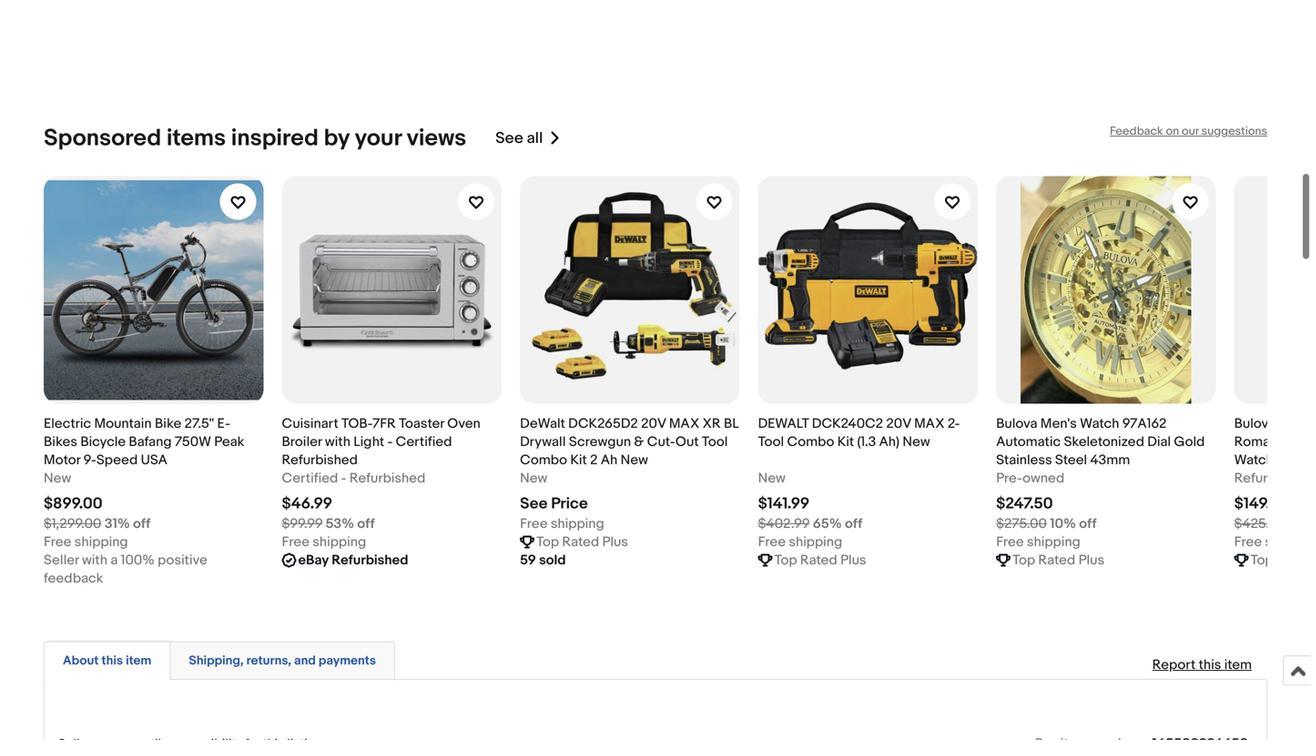 Task type: vqa. For each thing, say whether or not it's contained in the screenshot.


Task type: describe. For each thing, give the bounding box(es) containing it.
rated for $149.99
[[1276, 558, 1311, 574]]

item for report this item
[[1224, 663, 1252, 679]]

$425.00
[[1234, 521, 1286, 538]]

dewalt
[[758, 421, 809, 438]]

max for dewalt dck265d2 20v max xr bl drywall screwgun & cut-out tool combo kit 2 ah new new see price free shipping
[[669, 421, 699, 438]]

cut-
[[647, 440, 675, 456]]

7fr
[[372, 421, 396, 438]]

0 horizontal spatial -
[[341, 476, 346, 492]]

plus for $141.99
[[840, 558, 866, 574]]

previous price $1,299.00 31% off text field
[[44, 521, 150, 539]]

53%
[[326, 521, 354, 538]]

free inside bulova men's watch 97a162 automatic skeletonized dial gold stainless steel 43mm pre-owned $247.50 $275.00 10% off free shipping
[[996, 540, 1024, 556]]

shipping inside bulova men's watch 97a162 automatic skeletonized dial gold stainless steel 43mm pre-owned $247.50 $275.00 10% off free shipping
[[1027, 540, 1081, 556]]

0 vertical spatial -
[[387, 440, 393, 456]]

shipping, returns, and payments button
[[189, 658, 376, 675]]

owned
[[1023, 476, 1064, 492]]

about
[[63, 659, 99, 674]]

returns,
[[246, 659, 291, 674]]

speed
[[96, 458, 138, 474]]

100%
[[121, 558, 155, 574]]

new up "see price" text box
[[520, 476, 547, 492]]

seller
[[44, 558, 79, 574]]

bulova men's watch 97a162 automatic skeletonized dial gold stainless steel 43mm pre-owned $247.50 $275.00 10% off free shipping
[[996, 421, 1205, 556]]

$149.99 text field
[[1234, 500, 1288, 519]]

$46.99 text field
[[282, 500, 332, 519]]

dial
[[1147, 440, 1171, 456]]

about this item button
[[63, 658, 151, 675]]

sold
[[539, 558, 566, 574]]

dck265d2
[[568, 421, 638, 438]]

out
[[675, 440, 699, 456]]

free shipping text field for $899.00
[[44, 539, 128, 557]]

combo inside dewalt dck240c2 20v max 2- tool combo kit (1.3 ah) new
[[787, 440, 834, 456]]

mountain
[[94, 421, 152, 438]]

feedback
[[44, 576, 103, 592]]

dewalt
[[520, 421, 565, 438]]

sponsored
[[44, 130, 161, 158]]

price
[[551, 500, 588, 519]]

bike
[[155, 421, 181, 438]]

new down the &
[[621, 458, 648, 474]]

free inside "new $141.99 $402.99 65% off free shipping"
[[758, 540, 786, 556]]

see inside 'dewalt dck265d2 20v max xr bl drywall screwgun & cut-out tool combo kit 2 ah new new see price free shipping'
[[520, 500, 548, 519]]

shipping, returns, and payments
[[189, 659, 376, 674]]

59
[[520, 558, 536, 574]]

10%
[[1050, 521, 1076, 538]]

by
[[324, 130, 350, 158]]

views
[[407, 130, 466, 158]]

dck240c2
[[812, 421, 883, 438]]

tool inside dewalt dck240c2 20v max 2- tool combo kit (1.3 ah) new
[[758, 440, 784, 456]]

Refurbished text field
[[1234, 475, 1310, 493]]

refurbished inside bulova men's refurbished $149.99 $425.00 free shipping
[[1234, 476, 1310, 492]]

$99.99
[[282, 521, 323, 538]]

plus inside top rated plus text box
[[602, 540, 628, 556]]

report
[[1152, 663, 1196, 679]]

usa
[[141, 458, 167, 474]]

shipping inside electric mountain bike 27.5'' e- bikes bicycle bafang 750w peak motor 9-speed usa new $899.00 $1,299.00 31% off free shipping seller with a 100% positive feedback
[[74, 540, 128, 556]]

2
[[590, 458, 598, 474]]

bulova men's refurbished $149.99 $425.00 free shipping
[[1234, 421, 1311, 556]]

bulova for $247.50
[[996, 421, 1037, 438]]

Top Rated Plus text field
[[536, 539, 628, 557]]

with inside cuisinart tob-7fr toaster oven broiler with light - certified refurbished certified - refurbished $46.99 $99.99 53% off free shipping
[[325, 440, 350, 456]]

Certified - Refurbished text field
[[282, 475, 425, 493]]

See Price text field
[[520, 500, 588, 519]]

new $141.99 $402.99 65% off free shipping
[[758, 476, 862, 556]]

bl
[[724, 421, 739, 438]]

750w
[[175, 440, 211, 456]]

positive
[[158, 558, 207, 574]]

65%
[[813, 521, 842, 538]]

motor
[[44, 458, 80, 474]]

feedback on our suggestions link
[[1110, 130, 1267, 144]]

refurbished down 'light'
[[349, 476, 425, 492]]

payments
[[319, 659, 376, 674]]

9-
[[83, 458, 96, 474]]

2-
[[948, 421, 960, 438]]

new inside "new $141.99 $402.99 65% off free shipping"
[[758, 476, 786, 492]]

free shipping text field for $141.99
[[758, 539, 842, 557]]

off inside cuisinart tob-7fr toaster oven broiler with light - certified refurbished certified - refurbished $46.99 $99.99 53% off free shipping
[[357, 521, 375, 538]]

top rated plus for $247.50
[[1013, 558, 1104, 574]]

dewalt dck240c2 20v max 2- tool combo kit (1.3 ah) new
[[758, 421, 960, 456]]

xr
[[703, 421, 721, 438]]

drywall
[[520, 440, 566, 456]]

Top Rated text field
[[1251, 557, 1311, 575]]

see inside see all link
[[495, 135, 523, 154]]

59 sold
[[520, 558, 566, 574]]

refurbished inside text field
[[332, 558, 408, 574]]

top rated plus text field for $247.50
[[1013, 557, 1104, 575]]

ebay refurbished
[[298, 558, 408, 574]]

$402.99
[[758, 521, 810, 538]]

See all text field
[[495, 135, 543, 154]]

e-
[[217, 421, 230, 438]]

electric mountain bike 27.5'' e- bikes bicycle bafang 750w peak motor 9-speed usa new $899.00 $1,299.00 31% off free shipping seller with a 100% positive feedback
[[44, 421, 244, 592]]

screwgun
[[569, 440, 631, 456]]

skeletonized
[[1064, 440, 1144, 456]]

light
[[354, 440, 384, 456]]

31%
[[104, 521, 130, 538]]

item for about this item
[[126, 659, 151, 674]]

top for $247.50
[[1013, 558, 1035, 574]]

$149.99
[[1234, 500, 1288, 519]]

peak
[[214, 440, 244, 456]]

eBay Refurbished text field
[[298, 557, 408, 575]]

$899.00 text field
[[44, 500, 103, 519]]

off inside electric mountain bike 27.5'' e- bikes bicycle bafang 750w peak motor 9-speed usa new $899.00 $1,299.00 31% off free shipping seller with a 100% positive feedback
[[133, 521, 150, 538]]

ebay
[[298, 558, 329, 574]]

report this item
[[1152, 663, 1252, 679]]

items
[[166, 130, 226, 158]]

tob-
[[341, 421, 372, 438]]

free shipping text field for $149.99
[[1234, 539, 1311, 557]]

your
[[355, 130, 401, 158]]



Task type: locate. For each thing, give the bounding box(es) containing it.
2 horizontal spatial top rated plus
[[1013, 558, 1104, 574]]

inspired
[[231, 130, 319, 158]]

1 horizontal spatial top rated plus text field
[[1013, 557, 1104, 575]]

Free shipping text field
[[520, 521, 604, 539], [282, 539, 366, 557], [1234, 539, 1311, 557]]

27.5''
[[184, 421, 214, 438]]

rated up sold
[[562, 540, 599, 556]]

report this item link
[[1143, 653, 1261, 688]]

2 max from the left
[[914, 421, 945, 438]]

men's inside bulova men's refurbished $149.99 $425.00 free shipping
[[1279, 421, 1311, 438]]

2 top rated plus text field from the left
[[1013, 557, 1104, 575]]

kit down dck240c2
[[837, 440, 854, 456]]

1 vertical spatial kit
[[570, 458, 587, 474]]

free down "see price" text box
[[520, 521, 548, 538]]

bulova up refurbished text field
[[1234, 421, 1276, 438]]

bulova up the automatic
[[996, 421, 1037, 438]]

plus
[[602, 540, 628, 556], [840, 558, 866, 574], [1079, 558, 1104, 574]]

2 off from the left
[[357, 521, 375, 538]]

1 horizontal spatial max
[[914, 421, 945, 438]]

see all link
[[495, 130, 561, 158]]

Pre-owned text field
[[996, 475, 1064, 493]]

$1,299.00
[[44, 521, 101, 538]]

1 horizontal spatial -
[[387, 440, 393, 456]]

new inside electric mountain bike 27.5'' e- bikes bicycle bafang 750w peak motor 9-speed usa new $899.00 $1,299.00 31% off free shipping seller with a 100% positive feedback
[[44, 476, 71, 492]]

men's up refurbished text field
[[1279, 421, 1311, 438]]

0 vertical spatial see
[[495, 135, 523, 154]]

new text field for see price
[[520, 475, 547, 493]]

1 horizontal spatial plus
[[840, 558, 866, 574]]

free inside bulova men's refurbished $149.99 $425.00 free shipping
[[1234, 540, 1262, 556]]

free shipping text field down price
[[520, 521, 604, 539]]

shipping inside bulova men's refurbished $149.99 $425.00 free shipping
[[1265, 540, 1311, 556]]

previous price $402.99 65% off text field
[[758, 521, 862, 539]]

1 horizontal spatial new text field
[[758, 475, 786, 493]]

new
[[903, 440, 930, 456], [621, 458, 648, 474], [44, 476, 71, 492], [520, 476, 547, 492], [758, 476, 786, 492]]

1 horizontal spatial 20v
[[886, 421, 911, 438]]

1 bulova from the left
[[996, 421, 1037, 438]]

1 men's from the left
[[1040, 421, 1077, 438]]

new inside dewalt dck240c2 20v max 2- tool combo kit (1.3 ah) new
[[903, 440, 930, 456]]

3 free shipping text field from the left
[[996, 539, 1081, 557]]

2 new text field from the left
[[758, 475, 786, 493]]

this
[[101, 659, 123, 674], [1199, 663, 1221, 679]]

bikes
[[44, 440, 77, 456]]

men's inside bulova men's watch 97a162 automatic skeletonized dial gold stainless steel 43mm pre-owned $247.50 $275.00 10% off free shipping
[[1040, 421, 1077, 438]]

97a162
[[1122, 421, 1167, 438]]

top rated plus text field down 10%
[[1013, 557, 1104, 575]]

this for report
[[1199, 663, 1221, 679]]

2 horizontal spatial free shipping text field
[[1234, 539, 1311, 557]]

new text field up $141.99 text field
[[758, 475, 786, 493]]

0 horizontal spatial kit
[[570, 458, 587, 474]]

men's
[[1040, 421, 1077, 438], [1279, 421, 1311, 438]]

combo down drywall
[[520, 458, 567, 474]]

1 horizontal spatial this
[[1199, 663, 1221, 679]]

top for $149.99
[[1251, 558, 1273, 574]]

$141.99 text field
[[758, 500, 810, 519]]

0 horizontal spatial tool
[[702, 440, 728, 456]]

broiler
[[282, 440, 322, 456]]

toaster
[[399, 421, 444, 438]]

1 vertical spatial combo
[[520, 458, 567, 474]]

tool inside 'dewalt dck265d2 20v max xr bl drywall screwgun & cut-out tool combo kit 2 ah new new see price free shipping'
[[702, 440, 728, 456]]

rated down the 65%
[[800, 558, 837, 574]]

about this item
[[63, 659, 151, 674]]

1 new text field from the left
[[520, 475, 547, 493]]

tab list
[[44, 643, 1267, 685]]

4 off from the left
[[1079, 521, 1097, 538]]

1 vertical spatial certified
[[282, 476, 338, 492]]

bicycle
[[80, 440, 126, 456]]

on
[[1166, 130, 1179, 144]]

free down $275.00
[[996, 540, 1024, 556]]

free shipping text field down $402.99
[[758, 539, 842, 557]]

off inside "new $141.99 $402.99 65% off free shipping"
[[845, 521, 862, 538]]

plus down previous price $275.00 10% off text box
[[1079, 558, 1104, 574]]

bulova inside bulova men's watch 97a162 automatic skeletonized dial gold stainless steel 43mm pre-owned $247.50 $275.00 10% off free shipping
[[996, 421, 1037, 438]]

ah
[[601, 458, 618, 474]]

off right the 65%
[[845, 521, 862, 538]]

0 vertical spatial kit
[[837, 440, 854, 456]]

top rated
[[1251, 558, 1311, 574]]

20v inside 'dewalt dck265d2 20v max xr bl drywall screwgun & cut-out tool combo kit 2 ah new new see price free shipping'
[[641, 421, 666, 438]]

and
[[294, 659, 316, 674]]

new text field up "see price" text box
[[520, 475, 547, 493]]

plus down 'dewalt dck265d2 20v max xr bl drywall screwgun & cut-out tool combo kit 2 ah new new see price free shipping'
[[602, 540, 628, 556]]

bulova for $149.99
[[1234, 421, 1276, 438]]

off right 10%
[[1079, 521, 1097, 538]]

shipping down the 53%
[[313, 540, 366, 556]]

New text field
[[44, 475, 71, 493]]

free shipping text field for $247.50
[[996, 539, 1081, 557]]

0 horizontal spatial top rated plus
[[536, 540, 628, 556]]

1 horizontal spatial top rated plus
[[774, 558, 866, 574]]

0 vertical spatial certified
[[396, 440, 452, 456]]

oven
[[447, 421, 481, 438]]

this for about
[[101, 659, 123, 674]]

20v inside dewalt dck240c2 20v max 2- tool combo kit (1.3 ah) new
[[886, 421, 911, 438]]

new right ah) on the bottom right of page
[[903, 440, 930, 456]]

20v
[[641, 421, 666, 438], [886, 421, 911, 438]]

combo down dewalt
[[787, 440, 834, 456]]

top rated plus down the 65%
[[774, 558, 866, 574]]

feedback
[[1110, 130, 1163, 144]]

bafang
[[129, 440, 172, 456]]

top
[[536, 540, 559, 556], [774, 558, 797, 574], [1013, 558, 1035, 574], [1251, 558, 1273, 574]]

1 vertical spatial see
[[520, 500, 548, 519]]

certified up $46.99 in the bottom of the page
[[282, 476, 338, 492]]

New text field
[[520, 475, 547, 493], [758, 475, 786, 493]]

2 tool from the left
[[758, 440, 784, 456]]

shipping up top rated plus text box
[[551, 521, 604, 538]]

previous price $275.00 10% off text field
[[996, 521, 1097, 539]]

stainless
[[996, 458, 1052, 474]]

2 20v from the left
[[886, 421, 911, 438]]

2 bulova from the left
[[1234, 421, 1276, 438]]

see all
[[495, 135, 543, 154]]

1 horizontal spatial free shipping text field
[[520, 521, 604, 539]]

2 horizontal spatial free shipping text field
[[996, 539, 1081, 557]]

with down tob-
[[325, 440, 350, 456]]

top rated plus down 10%
[[1013, 558, 1104, 574]]

shipping down previous price $402.99 65% off text box
[[789, 540, 842, 556]]

max inside 'dewalt dck265d2 20v max xr bl drywall screwgun & cut-out tool combo kit 2 ah new new see price free shipping'
[[669, 421, 699, 438]]

refurbished up $149.99 text box
[[1234, 476, 1310, 492]]

0 horizontal spatial men's
[[1040, 421, 1077, 438]]

Free shipping text field
[[44, 539, 128, 557], [758, 539, 842, 557], [996, 539, 1081, 557]]

free shipping text field up top rated at the right bottom of the page
[[1234, 539, 1311, 557]]

0 horizontal spatial free shipping text field
[[282, 539, 366, 557]]

1 max from the left
[[669, 421, 699, 438]]

shipping
[[551, 521, 604, 538], [74, 540, 128, 556], [313, 540, 366, 556], [789, 540, 842, 556], [1027, 540, 1081, 556], [1265, 540, 1311, 556]]

our
[[1182, 130, 1199, 144]]

shipping,
[[189, 659, 244, 674]]

1 horizontal spatial combo
[[787, 440, 834, 456]]

rated
[[562, 540, 599, 556], [800, 558, 837, 574], [1038, 558, 1076, 574], [1276, 558, 1311, 574]]

shipping inside cuisinart tob-7fr toaster oven broiler with light - certified refurbished certified - refurbished $46.99 $99.99 53% off free shipping
[[313, 540, 366, 556]]

kit left 2
[[570, 458, 587, 474]]

men's for $149.99
[[1279, 421, 1311, 438]]

1 horizontal spatial certified
[[396, 440, 452, 456]]

0 vertical spatial with
[[325, 440, 350, 456]]

free down $402.99
[[758, 540, 786, 556]]

dewalt dck265d2 20v max xr bl drywall screwgun & cut-out tool combo kit 2 ah new new see price free shipping
[[520, 421, 739, 538]]

free shipping text field down $275.00
[[996, 539, 1081, 557]]

kit inside 'dewalt dck265d2 20v max xr bl drywall screwgun & cut-out tool combo kit 2 ah new new see price free shipping'
[[570, 458, 587, 474]]

off
[[133, 521, 150, 538], [357, 521, 375, 538], [845, 521, 862, 538], [1079, 521, 1097, 538]]

pre-
[[996, 476, 1023, 492]]

this right report at the right of the page
[[1199, 663, 1221, 679]]

max
[[669, 421, 699, 438], [914, 421, 945, 438]]

sponsored items inspired by your views
[[44, 130, 466, 158]]

free down the $99.99 at bottom left
[[282, 540, 310, 556]]

0 horizontal spatial bulova
[[996, 421, 1037, 438]]

$247.50 text field
[[996, 500, 1053, 519]]

tool down dewalt
[[758, 440, 784, 456]]

1 horizontal spatial free shipping text field
[[758, 539, 842, 557]]

certified down toaster
[[396, 440, 452, 456]]

rated for $247.50
[[1038, 558, 1076, 574]]

1 off from the left
[[133, 521, 150, 538]]

free
[[520, 521, 548, 538], [44, 540, 71, 556], [282, 540, 310, 556], [758, 540, 786, 556], [996, 540, 1024, 556], [1234, 540, 1262, 556]]

0 horizontal spatial 20v
[[641, 421, 666, 438]]

ah)
[[879, 440, 900, 456]]

20v for dewalt dck240c2 20v max 2- tool combo kit (1.3 ah) new
[[886, 421, 911, 438]]

0 horizontal spatial free shipping text field
[[44, 539, 128, 557]]

kit inside dewalt dck240c2 20v max 2- tool combo kit (1.3 ah) new
[[837, 440, 854, 456]]

top rated plus text field down the 65%
[[774, 557, 866, 575]]

steel
[[1055, 458, 1087, 474]]

shipping inside "new $141.99 $402.99 65% off free shipping"
[[789, 540, 842, 556]]

0 horizontal spatial with
[[82, 558, 107, 574]]

shipping inside 'dewalt dck265d2 20v max xr bl drywall screwgun & cut-out tool combo kit 2 ah new new see price free shipping'
[[551, 521, 604, 538]]

refurbished down broiler
[[282, 458, 358, 474]]

new up $141.99 text field
[[758, 476, 786, 492]]

rated down 10%
[[1038, 558, 1076, 574]]

3 off from the left
[[845, 521, 862, 538]]

feedback on our suggestions
[[1110, 130, 1267, 144]]

0 horizontal spatial item
[[126, 659, 151, 674]]

item inside about this item button
[[126, 659, 151, 674]]

top for $141.99
[[774, 558, 797, 574]]

max up out
[[669, 421, 699, 438]]

item right about
[[126, 659, 151, 674]]

free shipping text field for toaster
[[282, 539, 366, 557]]

kit
[[837, 440, 854, 456], [570, 458, 587, 474]]

off right the 53%
[[357, 521, 375, 538]]

tool down xr
[[702, 440, 728, 456]]

0 vertical spatial combo
[[787, 440, 834, 456]]

watch
[[1080, 421, 1119, 438]]

1 horizontal spatial kit
[[837, 440, 854, 456]]

combo
[[787, 440, 834, 456], [520, 458, 567, 474]]

20v for dewalt dck265d2 20v max xr bl drywall screwgun & cut-out tool combo kit 2 ah new new see price free shipping
[[641, 421, 666, 438]]

20v up cut-
[[641, 421, 666, 438]]

top down $402.99
[[774, 558, 797, 574]]

1 horizontal spatial men's
[[1279, 421, 1311, 438]]

$141.99
[[758, 500, 810, 519]]

cuisinart
[[282, 421, 338, 438]]

Seller with a 100% positive feedback text field
[[44, 557, 264, 593]]

shipping down previous price $275.00 10% off text box
[[1027, 540, 1081, 556]]

1 horizontal spatial with
[[325, 440, 350, 456]]

refurbished down the 53%
[[332, 558, 408, 574]]

off inside bulova men's watch 97a162 automatic skeletonized dial gold stainless steel 43mm pre-owned $247.50 $275.00 10% off free shipping
[[1079, 521, 1097, 538]]

bulova inside bulova men's refurbished $149.99 $425.00 free shipping
[[1234, 421, 1276, 438]]

&
[[634, 440, 644, 456]]

refurbished
[[282, 458, 358, 474], [349, 476, 425, 492], [1234, 476, 1310, 492], [332, 558, 408, 574]]

electric
[[44, 421, 91, 438]]

$46.99
[[282, 500, 332, 519]]

rated inside text box
[[562, 540, 599, 556]]

previous price $99.99 53% off text field
[[282, 521, 375, 539]]

top down $275.00
[[1013, 558, 1035, 574]]

top rated plus
[[536, 540, 628, 556], [774, 558, 866, 574], [1013, 558, 1104, 574]]

$275.00
[[996, 521, 1047, 538]]

combo inside 'dewalt dck265d2 20v max xr bl drywall screwgun & cut-out tool combo kit 2 ah new new see price free shipping'
[[520, 458, 567, 474]]

free inside electric mountain bike 27.5'' e- bikes bicycle bafang 750w peak motor 9-speed usa new $899.00 $1,299.00 31% off free shipping seller with a 100% positive feedback
[[44, 540, 71, 556]]

(1.3
[[857, 440, 876, 456]]

cuisinart tob-7fr toaster oven broiler with light - certified refurbished certified - refurbished $46.99 $99.99 53% off free shipping
[[282, 421, 481, 556]]

0 horizontal spatial this
[[101, 659, 123, 674]]

Top Rated Plus text field
[[774, 557, 866, 575], [1013, 557, 1104, 575]]

max for dewalt dck240c2 20v max 2- tool combo kit (1.3 ah) new
[[914, 421, 945, 438]]

1 vertical spatial with
[[82, 558, 107, 574]]

top rated plus for $141.99
[[774, 558, 866, 574]]

top inside text box
[[536, 540, 559, 556]]

1 tool from the left
[[702, 440, 728, 456]]

max left "2-"
[[914, 421, 945, 438]]

0 horizontal spatial new text field
[[520, 475, 547, 493]]

top rated plus up sold
[[536, 540, 628, 556]]

automatic
[[996, 440, 1061, 456]]

certified
[[396, 440, 452, 456], [282, 476, 338, 492]]

see left price
[[520, 500, 548, 519]]

off right 31%
[[133, 521, 150, 538]]

free shipping text field down $1,299.00
[[44, 539, 128, 557]]

top up 59 sold text box
[[536, 540, 559, 556]]

bulova
[[996, 421, 1037, 438], [1234, 421, 1276, 438]]

2 horizontal spatial plus
[[1079, 558, 1104, 574]]

free inside 'dewalt dck265d2 20v max xr bl drywall screwgun & cut-out tool combo kit 2 ah new new see price free shipping'
[[520, 521, 548, 538]]

item inside report this item link
[[1224, 663, 1252, 679]]

men's for 97a162
[[1040, 421, 1077, 438]]

0 horizontal spatial max
[[669, 421, 699, 438]]

rated down the $425.00 text field
[[1276, 558, 1311, 574]]

this right about
[[101, 659, 123, 674]]

shipping down previous price $1,299.00 31% off text box
[[74, 540, 128, 556]]

top rated plus text field for $141.99
[[774, 557, 866, 575]]

rated for $141.99
[[800, 558, 837, 574]]

1 20v from the left
[[641, 421, 666, 438]]

with
[[325, 440, 350, 456], [82, 558, 107, 574]]

1 top rated plus text field from the left
[[774, 557, 866, 575]]

2 free shipping text field from the left
[[758, 539, 842, 557]]

this inside button
[[101, 659, 123, 674]]

free down $425.00
[[1234, 540, 1262, 556]]

men's up the automatic
[[1040, 421, 1077, 438]]

$247.50
[[996, 500, 1053, 519]]

plus for $247.50
[[1079, 558, 1104, 574]]

free up seller
[[44, 540, 71, 556]]

with left a
[[82, 558, 107, 574]]

max inside dewalt dck240c2 20v max 2- tool combo kit (1.3 ah) new
[[914, 421, 945, 438]]

with inside electric mountain bike 27.5'' e- bikes bicycle bafang 750w peak motor 9-speed usa new $899.00 $1,299.00 31% off free shipping seller with a 100% positive feedback
[[82, 558, 107, 574]]

free inside cuisinart tob-7fr toaster oven broiler with light - certified refurbished certified - refurbished $46.99 $99.99 53% off free shipping
[[282, 540, 310, 556]]

2 men's from the left
[[1279, 421, 1311, 438]]

see left "all"
[[495, 135, 523, 154]]

all
[[527, 135, 543, 154]]

rated inside text field
[[1276, 558, 1311, 574]]

0 horizontal spatial plus
[[602, 540, 628, 556]]

1 horizontal spatial tool
[[758, 440, 784, 456]]

0 horizontal spatial top rated plus text field
[[774, 557, 866, 575]]

tab list containing about this item
[[44, 643, 1267, 685]]

0 horizontal spatial certified
[[282, 476, 338, 492]]

shipping up top rated at the right bottom of the page
[[1265, 540, 1311, 556]]

1 horizontal spatial item
[[1224, 663, 1252, 679]]

gold
[[1174, 440, 1205, 456]]

item right report at the right of the page
[[1224, 663, 1252, 679]]

free shipping text field up ebay at the bottom of the page
[[282, 539, 366, 557]]

1 free shipping text field from the left
[[44, 539, 128, 557]]

item
[[126, 659, 151, 674], [1224, 663, 1252, 679]]

1 vertical spatial -
[[341, 476, 346, 492]]

new text field for $141.99
[[758, 475, 786, 493]]

top inside text field
[[1251, 558, 1273, 574]]

20v up ah) on the bottom right of page
[[886, 421, 911, 438]]

previous price $425.00 65% off text field
[[1234, 521, 1311, 539]]

top down $425.00
[[1251, 558, 1273, 574]]

0 horizontal spatial combo
[[520, 458, 567, 474]]

1 horizontal spatial bulova
[[1234, 421, 1276, 438]]

plus down the 65%
[[840, 558, 866, 574]]

59 sold text field
[[520, 557, 566, 575]]

43mm
[[1090, 458, 1130, 474]]

$899.00
[[44, 500, 103, 519]]

new down motor
[[44, 476, 71, 492]]



